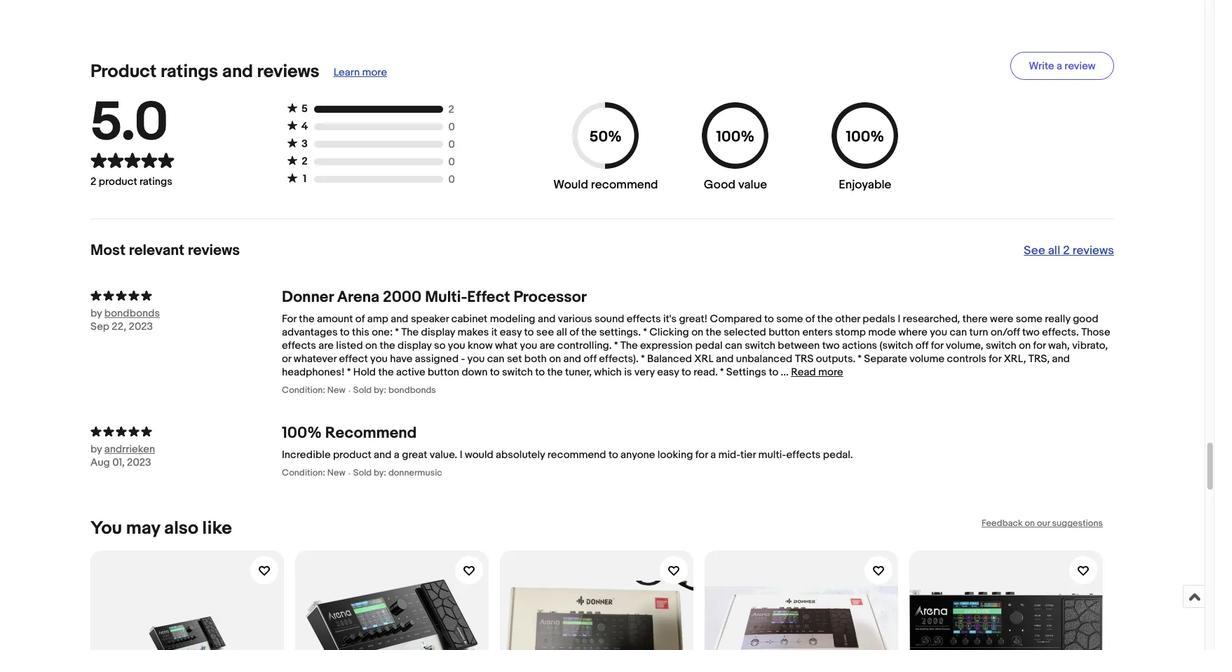 Task type: vqa. For each thing, say whether or not it's contained in the screenshot.
set
yes



Task type: describe. For each thing, give the bounding box(es) containing it.
incredible
[[282, 449, 331, 462]]

learn more
[[334, 66, 387, 79]]

see
[[1024, 244, 1046, 258]]

0 horizontal spatial can
[[487, 353, 505, 366]]

1 horizontal spatial switch
[[745, 340, 776, 353]]

active
[[396, 366, 426, 380]]

22,
[[112, 321, 126, 334]]

sold for 100% recommend
[[353, 468, 372, 479]]

between
[[778, 340, 820, 353]]

i inside "100% recommend incredible product and a great value. i would absolutely recommend to anyone looking for a mid-tier multi-effects pedal."
[[460, 449, 463, 462]]

to left ...
[[769, 366, 779, 380]]

more for learn more
[[362, 66, 387, 79]]

settings
[[726, 366, 767, 380]]

0 for 3
[[449, 138, 455, 151]]

see all 2 reviews link
[[1024, 244, 1114, 258]]

suggestions
[[1052, 518, 1103, 530]]

arena
[[337, 288, 380, 307]]

expression
[[640, 340, 693, 353]]

good value
[[704, 178, 767, 192]]

1 some from the left
[[777, 313, 803, 326]]

donnermusic
[[388, 468, 442, 479]]

1 vertical spatial effects
[[282, 340, 316, 353]]

1 horizontal spatial the
[[620, 340, 638, 353]]

sep
[[90, 321, 109, 334]]

volume,
[[946, 340, 984, 353]]

to right set
[[535, 366, 545, 380]]

clicking
[[650, 326, 689, 340]]

selected
[[724, 326, 766, 340]]

very
[[635, 366, 655, 380]]

100 percents of reviewers think of this product as good value element
[[683, 102, 788, 204]]

would recommend
[[553, 178, 658, 192]]

...
[[781, 366, 789, 380]]

for left wah,
[[1034, 340, 1046, 353]]

good
[[704, 178, 736, 192]]

it
[[491, 326, 498, 340]]

0 horizontal spatial a
[[394, 449, 400, 462]]

100%
[[282, 425, 322, 443]]

you right -
[[468, 353, 485, 366]]

effect
[[467, 288, 510, 307]]

for the amount of amp and speaker cabinet modeling and various sound effects it's great! compared to some of the other pedals i researched, there were some really good advantages to this one: * the display makes it easy to see all of the settings. * clicking on the selected button enters stomp mode where you can turn on/off two effects. those effects are listed on the display so you know what you are controlling. * the expression pedal can switch between two actions (switch off for volume, switch on for wah, vibrato, or whatever effect you have assigned - you can set both on and off effects). * balanced xrl and unbalanced trs outputs. * separate volume controls for xrl, trs, and headphones! * hold the active button down to switch to the tuner, which is very easy to read. * settings to ...
[[282, 313, 1111, 380]]

wah,
[[1049, 340, 1070, 353]]

reviews for product ratings and reviews
[[257, 61, 320, 83]]

unbalanced
[[736, 353, 793, 366]]

tuner,
[[565, 366, 592, 380]]

by: for 100% recommend
[[374, 468, 386, 479]]

or
[[282, 353, 291, 366]]

on right listed
[[365, 340, 377, 353]]

0 vertical spatial easy
[[500, 326, 522, 340]]

andrrieken link
[[104, 443, 202, 457]]

the right for
[[299, 313, 315, 326]]

multi-
[[425, 288, 467, 307]]

* right outputs.
[[858, 353, 862, 366]]

know
[[468, 340, 493, 353]]

on left wah,
[[1019, 340, 1031, 353]]

value.
[[430, 449, 458, 462]]

for
[[282, 313, 297, 326]]

value
[[738, 178, 767, 192]]

2 horizontal spatial can
[[950, 326, 967, 340]]

effects.
[[1042, 326, 1079, 340]]

condition: for donner arena 2000 multi-effect processor
[[282, 385, 325, 396]]

controls
[[947, 353, 987, 366]]

absolutely
[[496, 449, 545, 462]]

read more
[[791, 366, 843, 380]]

learn
[[334, 66, 360, 79]]

the left settings.
[[581, 326, 597, 340]]

2 horizontal spatial switch
[[986, 340, 1017, 353]]

both
[[524, 353, 547, 366]]

actions
[[842, 340, 878, 353]]

reviews for see all 2 reviews
[[1073, 244, 1114, 258]]

0 vertical spatial recommend
[[591, 178, 658, 192]]

trs,
[[1029, 353, 1050, 366]]

the down amp
[[380, 340, 395, 353]]

1 vertical spatial button
[[428, 366, 459, 380]]

separate
[[864, 353, 907, 366]]

by: for donner arena 2000 multi-effect processor
[[374, 385, 386, 396]]

display up assigned
[[421, 326, 455, 340]]

read.
[[694, 366, 718, 380]]

percents of reviewers think of this product as image for 100% recommend
[[90, 425, 282, 438]]

to left this
[[340, 326, 350, 340]]

read more button
[[791, 366, 843, 380]]

headphones!
[[282, 366, 345, 380]]

new for donner arena 2000 multi-effect processor
[[327, 385, 346, 396]]

see all 2 reviews
[[1024, 244, 1114, 258]]

xrl,
[[1004, 353, 1026, 366]]

set
[[507, 353, 522, 366]]

5.0
[[90, 91, 169, 156]]

assigned
[[415, 353, 459, 366]]

bondbonds inside by bondbonds sep 22, 2023
[[104, 307, 160, 321]]

0 vertical spatial effects
[[627, 313, 661, 326]]

feedback
[[982, 518, 1023, 530]]

and inside "100% recommend incredible product and a great value. i would absolutely recommend to anyone looking for a mid-tier multi-effects pedal."
[[374, 449, 392, 462]]

sold for donner arena 2000 multi-effect processor
[[353, 385, 372, 396]]

great!
[[679, 313, 708, 326]]

condition: for 100% recommend
[[282, 468, 325, 479]]

* right one:
[[395, 326, 399, 340]]

1 horizontal spatial a
[[711, 449, 716, 462]]

1 horizontal spatial off
[[916, 340, 929, 353]]

review
[[1065, 59, 1096, 73]]

* left clicking on the bottom right of page
[[643, 326, 647, 340]]

i inside for the amount of amp and speaker cabinet modeling and various sound effects it's great! compared to some of the other pedals i researched, there were some really good advantages to this one: * the display makes it easy to see all of the settings. * clicking on the selected button enters stomp mode where you can turn on/off two effects. those effects are listed on the display so you know what you are controlling. * the expression pedal can switch between two actions (switch off for volume, switch on for wah, vibrato, or whatever effect you have assigned - you can set both on and off effects). * balanced xrl and unbalanced trs outputs. * separate volume controls for xrl, trs, and headphones! * hold the active button down to switch to the tuner, which is very easy to read. * settings to ...
[[898, 313, 901, 326]]

enjoyable
[[839, 178, 892, 192]]

enters
[[803, 326, 833, 340]]

looking
[[658, 449, 693, 462]]

read
[[791, 366, 816, 380]]

effects).
[[599, 353, 639, 366]]

also
[[164, 518, 198, 540]]

(switch
[[880, 340, 913, 353]]

by for 100% recommend
[[90, 443, 102, 457]]

0 horizontal spatial switch
[[502, 366, 533, 380]]

the up sold by: bondbonds
[[378, 366, 394, 380]]

2 horizontal spatial a
[[1057, 59, 1062, 73]]

on up xrl
[[692, 326, 704, 340]]

new for 100% recommend
[[327, 468, 346, 479]]

processor
[[514, 288, 587, 307]]

mode
[[868, 326, 896, 340]]

0 horizontal spatial the
[[401, 326, 419, 340]]

cabinet
[[452, 313, 488, 326]]

to inside "100% recommend incredible product and a great value. i would absolutely recommend to anyone looking for a mid-tier multi-effects pedal."
[[609, 449, 618, 462]]

* right is in the bottom of the page
[[641, 353, 645, 366]]

balanced
[[647, 353, 692, 366]]

settings.
[[599, 326, 641, 340]]

0 horizontal spatial reviews
[[188, 242, 240, 260]]

amp
[[367, 313, 388, 326]]

listed
[[336, 340, 363, 353]]

other
[[835, 313, 861, 326]]

modeling
[[490, 313, 536, 326]]

outputs.
[[816, 353, 856, 366]]

2023 for 100% recommend
[[127, 457, 151, 470]]

to left see
[[524, 326, 534, 340]]

you left have
[[370, 353, 388, 366]]

100 percents of reviewers think of this product as enjoyable element
[[813, 102, 918, 204]]

feedback on our suggestions
[[982, 518, 1103, 530]]

xrl
[[695, 353, 714, 366]]

product
[[90, 61, 157, 83]]

2 are from the left
[[540, 340, 555, 353]]

4
[[301, 120, 308, 133]]

would
[[553, 178, 588, 192]]

* left hold
[[347, 366, 351, 380]]



Task type: locate. For each thing, give the bounding box(es) containing it.
condition: down the incredible
[[282, 468, 325, 479]]

for left xrl,
[[989, 353, 1002, 366]]

percents of reviewers think of this product as image for donner arena 2000 multi-effect processor
[[90, 288, 282, 302]]

trs
[[795, 353, 814, 366]]

mid-
[[719, 449, 741, 462]]

2 horizontal spatial reviews
[[1073, 244, 1114, 258]]

0 for 1
[[449, 173, 455, 186]]

button
[[769, 326, 800, 340], [428, 366, 459, 380]]

condition: down the headphones!
[[282, 385, 325, 396]]

i right pedals
[[898, 313, 901, 326]]

1 vertical spatial new
[[327, 468, 346, 479]]

reviews
[[257, 61, 320, 83], [188, 242, 240, 260], [1073, 244, 1114, 258]]

you
[[90, 518, 122, 540]]

display
[[421, 326, 455, 340], [398, 340, 432, 353]]

switch down the were
[[986, 340, 1017, 353]]

* right read.
[[720, 366, 724, 380]]

2023 right 01,
[[127, 457, 151, 470]]

to right compared
[[764, 313, 774, 326]]

2 condition: new from the top
[[282, 468, 346, 479]]

0 for 4
[[449, 120, 455, 134]]

aug
[[90, 457, 110, 470]]

percents of reviewers think of this product as image up bondbonds link
[[90, 288, 282, 302]]

bondbonds down most
[[104, 307, 160, 321]]

those
[[1082, 326, 1111, 340]]

0 vertical spatial ratings
[[161, 61, 218, 83]]

by andrrieken aug 01, 2023
[[90, 443, 155, 470]]

2 by from the top
[[90, 443, 102, 457]]

0 vertical spatial by:
[[374, 385, 386, 396]]

stomp
[[835, 326, 866, 340]]

1 horizontal spatial more
[[819, 366, 843, 380]]

multi-
[[759, 449, 787, 462]]

effects left it's
[[627, 313, 661, 326]]

*
[[395, 326, 399, 340], [643, 326, 647, 340], [614, 340, 618, 353], [641, 353, 645, 366], [858, 353, 862, 366], [347, 366, 351, 380], [720, 366, 724, 380]]

by
[[90, 307, 102, 321], [90, 443, 102, 457]]

2 percents of reviewers think of this product as image from the top
[[90, 425, 282, 438]]

product inside "100% recommend incredible product and a great value. i would absolutely recommend to anyone looking for a mid-tier multi-effects pedal."
[[333, 449, 372, 462]]

1 horizontal spatial product
[[333, 449, 372, 462]]

can left turn
[[950, 326, 967, 340]]

donner
[[282, 288, 334, 307]]

ratings down 5.0 out of 5 stars based on 2 product ratings image
[[140, 176, 172, 189]]

percents of reviewers think of this product as image
[[90, 288, 282, 302], [90, 425, 282, 438]]

a right 'write' at right top
[[1057, 59, 1062, 73]]

some right the were
[[1016, 313, 1043, 326]]

easy
[[500, 326, 522, 340], [657, 366, 679, 380]]

1 0 from the top
[[449, 120, 455, 134]]

0 vertical spatial 2023
[[129, 321, 153, 334]]

1 vertical spatial i
[[460, 449, 463, 462]]

more right learn
[[362, 66, 387, 79]]

amount
[[317, 313, 353, 326]]

by inside by bondbonds sep 22, 2023
[[90, 307, 102, 321]]

by:
[[374, 385, 386, 396], [374, 468, 386, 479]]

reviews up 5
[[257, 61, 320, 83]]

can right pedal
[[725, 340, 743, 353]]

were
[[990, 313, 1014, 326]]

0 vertical spatial i
[[898, 313, 901, 326]]

the up is in the bottom of the page
[[620, 340, 638, 353]]

1 horizontal spatial of
[[570, 326, 579, 340]]

0 vertical spatial condition: new
[[282, 385, 346, 396]]

2 horizontal spatial of
[[806, 313, 815, 326]]

1 condition: from the top
[[282, 385, 325, 396]]

2 vertical spatial effects
[[787, 449, 821, 462]]

0 horizontal spatial are
[[319, 340, 334, 353]]

by left 01,
[[90, 443, 102, 457]]

are left listed
[[319, 340, 334, 353]]

0 vertical spatial button
[[769, 326, 800, 340]]

1 horizontal spatial effects
[[627, 313, 661, 326]]

5
[[302, 102, 308, 116]]

2 sold from the top
[[353, 468, 372, 479]]

what
[[495, 340, 518, 353]]

1 vertical spatial product
[[333, 449, 372, 462]]

4 0 from the top
[[449, 173, 455, 186]]

effects left pedal.
[[787, 449, 821, 462]]

0 vertical spatial more
[[362, 66, 387, 79]]

2000
[[383, 288, 422, 307]]

0 horizontal spatial easy
[[500, 326, 522, 340]]

volume
[[910, 353, 945, 366]]

1 vertical spatial condition:
[[282, 468, 325, 479]]

for right looking
[[696, 449, 708, 462]]

tier
[[741, 449, 756, 462]]

some
[[777, 313, 803, 326], [1016, 313, 1043, 326]]

5.0 out of 5 stars based on 2 product ratings image
[[90, 152, 287, 169]]

0 vertical spatial new
[[327, 385, 346, 396]]

percents of reviewers think of this product as image up andrrieken link
[[90, 425, 282, 438]]

on right both
[[549, 353, 561, 366]]

1 vertical spatial condition: new
[[282, 468, 346, 479]]

1
[[303, 173, 307, 186]]

list
[[90, 540, 1114, 651]]

1 vertical spatial all
[[556, 326, 567, 340]]

ratings right product
[[161, 61, 218, 83]]

1 are from the left
[[319, 340, 334, 353]]

1 horizontal spatial can
[[725, 340, 743, 353]]

two right on/off
[[1023, 326, 1040, 340]]

off left effects).
[[584, 353, 597, 366]]

1 percents of reviewers think of this product as image from the top
[[90, 288, 282, 302]]

1 sold from the top
[[353, 385, 372, 396]]

2023
[[129, 321, 153, 334], [127, 457, 151, 470]]

a left great
[[394, 449, 400, 462]]

1 vertical spatial by
[[90, 443, 102, 457]]

sold down hold
[[353, 385, 372, 396]]

there
[[963, 313, 988, 326]]

button up trs
[[769, 326, 800, 340]]

2023 right 22,
[[129, 321, 153, 334]]

pedal
[[695, 340, 723, 353]]

of right see
[[570, 326, 579, 340]]

the right one:
[[401, 326, 419, 340]]

0 vertical spatial bondbonds
[[104, 307, 160, 321]]

by for donner arena 2000 multi-effect processor
[[90, 307, 102, 321]]

1 by: from the top
[[374, 385, 386, 396]]

3
[[302, 138, 308, 151]]

switch down what
[[502, 366, 533, 380]]

0 for 2
[[449, 155, 455, 169]]

0 vertical spatial all
[[1048, 244, 1061, 258]]

condition: new for 100% recommend
[[282, 468, 346, 479]]

i right value. on the left bottom
[[460, 449, 463, 462]]

condition: new down the headphones!
[[282, 385, 346, 396]]

1 by from the top
[[90, 307, 102, 321]]

the up xrl
[[706, 326, 722, 340]]

1 vertical spatial easy
[[657, 366, 679, 380]]

are right set
[[540, 340, 555, 353]]

product down recommend
[[333, 449, 372, 462]]

1 vertical spatial sold
[[353, 468, 372, 479]]

like
[[202, 518, 232, 540]]

effects inside "100% recommend incredible product and a great value. i would absolutely recommend to anyone looking for a mid-tier multi-effects pedal."
[[787, 449, 821, 462]]

2023 inside by bondbonds sep 22, 2023
[[129, 321, 153, 334]]

two left "actions"
[[822, 340, 840, 353]]

condition:
[[282, 385, 325, 396], [282, 468, 325, 479]]

2 horizontal spatial effects
[[787, 449, 821, 462]]

button left -
[[428, 366, 459, 380]]

of left amp
[[355, 313, 365, 326]]

for inside "100% recommend incredible product and a great value. i would absolutely recommend to anyone looking for a mid-tier multi-effects pedal."
[[696, 449, 708, 462]]

is
[[624, 366, 632, 380]]

product down 5.0
[[99, 176, 137, 189]]

3 0 from the top
[[449, 155, 455, 169]]

sold by: donnermusic
[[353, 468, 442, 479]]

one:
[[372, 326, 393, 340]]

the
[[299, 313, 315, 326], [817, 313, 833, 326], [581, 326, 597, 340], [706, 326, 722, 340], [380, 340, 395, 353], [378, 366, 394, 380], [547, 366, 563, 380]]

to left read.
[[682, 366, 691, 380]]

all inside for the amount of amp and speaker cabinet modeling and various sound effects it's great! compared to some of the other pedals i researched, there were some really good advantages to this one: * the display makes it easy to see all of the settings. * clicking on the selected button enters stomp mode where you can turn on/off two effects. those effects are listed on the display so you know what you are controlling. * the expression pedal can switch between two actions (switch off for volume, switch on for wah, vibrato, or whatever effect you have assigned - you can set both on and off effects). * balanced xrl and unbalanced trs outputs. * separate volume controls for xrl, trs, and headphones! * hold the active button down to switch to the tuner, which is very easy to read. * settings to ...
[[556, 326, 567, 340]]

01,
[[112, 457, 125, 470]]

0 horizontal spatial all
[[556, 326, 567, 340]]

easy right very
[[657, 366, 679, 380]]

for
[[931, 340, 944, 353], [1034, 340, 1046, 353], [989, 353, 1002, 366], [696, 449, 708, 462]]

various
[[558, 313, 592, 326]]

condition: new down the incredible
[[282, 468, 346, 479]]

display left so
[[398, 340, 432, 353]]

1 vertical spatial recommend
[[548, 449, 606, 462]]

to left anyone
[[609, 449, 618, 462]]

effects down for
[[282, 340, 316, 353]]

the left the tuner,
[[547, 366, 563, 380]]

donner arena 2000 multi-effect processor
[[282, 288, 587, 307]]

2 by: from the top
[[374, 468, 386, 479]]

0 horizontal spatial effects
[[282, 340, 316, 353]]

by bondbonds sep 22, 2023
[[90, 307, 160, 334]]

1 vertical spatial 2023
[[127, 457, 151, 470]]

learn more link
[[334, 66, 387, 79]]

recommend
[[325, 425, 417, 443]]

reviews right see
[[1073, 244, 1114, 258]]

which
[[594, 366, 622, 380]]

you right so
[[448, 340, 465, 353]]

you may also like
[[90, 518, 232, 540]]

a left mid-
[[711, 449, 716, 462]]

1 horizontal spatial all
[[1048, 244, 1061, 258]]

0 vertical spatial product
[[99, 176, 137, 189]]

recommend inside "100% recommend incredible product and a great value. i would absolutely recommend to anyone looking for a mid-tier multi-effects pedal."
[[548, 449, 606, 462]]

1 horizontal spatial easy
[[657, 366, 679, 380]]

anyone
[[621, 449, 655, 462]]

by: left donnermusic
[[374, 468, 386, 479]]

1 new from the top
[[327, 385, 346, 396]]

good
[[1073, 313, 1099, 326]]

to right down
[[490, 366, 500, 380]]

advantages
[[282, 326, 338, 340]]

some up between
[[777, 313, 803, 326]]

where
[[899, 326, 928, 340]]

1 horizontal spatial reviews
[[257, 61, 320, 83]]

0 horizontal spatial some
[[777, 313, 803, 326]]

pedals
[[863, 313, 896, 326]]

50 percents of reviewers think of this product as would recommend element
[[553, 102, 658, 204]]

you right what
[[520, 340, 537, 353]]

new
[[327, 385, 346, 396], [327, 468, 346, 479]]

product ratings and reviews
[[90, 61, 320, 83]]

0 horizontal spatial product
[[99, 176, 137, 189]]

1 horizontal spatial bondbonds
[[388, 385, 436, 396]]

sold down recommend
[[353, 468, 372, 479]]

reviews right relevant
[[188, 242, 240, 260]]

most relevant reviews
[[90, 242, 240, 260]]

effects
[[627, 313, 661, 326], [282, 340, 316, 353], [787, 449, 821, 462]]

relevant
[[129, 242, 184, 260]]

* down "sound"
[[614, 340, 618, 353]]

i
[[898, 313, 901, 326], [460, 449, 463, 462]]

2 new from the top
[[327, 468, 346, 479]]

2 product ratings
[[90, 176, 172, 189]]

1 condition: new from the top
[[282, 385, 346, 396]]

controlling.
[[557, 340, 612, 353]]

more right read
[[819, 366, 843, 380]]

2 some from the left
[[1016, 313, 1043, 326]]

1 vertical spatial more
[[819, 366, 843, 380]]

0 vertical spatial condition:
[[282, 385, 325, 396]]

0 horizontal spatial two
[[822, 340, 840, 353]]

1 horizontal spatial two
[[1023, 326, 1040, 340]]

0 horizontal spatial i
[[460, 449, 463, 462]]

our
[[1037, 518, 1050, 530]]

easy right it
[[500, 326, 522, 340]]

2023 inside by andrrieken aug 01, 2023
[[127, 457, 151, 470]]

bondbonds down active
[[388, 385, 436, 396]]

1 horizontal spatial i
[[898, 313, 901, 326]]

new down the incredible
[[327, 468, 346, 479]]

0 vertical spatial by
[[90, 307, 102, 321]]

2023 for donner arena 2000 multi-effect processor
[[129, 321, 153, 334]]

recommend right would
[[591, 178, 658, 192]]

may
[[126, 518, 160, 540]]

1 vertical spatial ratings
[[140, 176, 172, 189]]

1 vertical spatial bondbonds
[[388, 385, 436, 396]]

on left our
[[1025, 518, 1035, 530]]

you right where
[[930, 326, 948, 340]]

by inside by andrrieken aug 01, 2023
[[90, 443, 102, 457]]

0 horizontal spatial button
[[428, 366, 459, 380]]

of up between
[[806, 313, 815, 326]]

a
[[1057, 59, 1062, 73], [394, 449, 400, 462], [711, 449, 716, 462]]

2 0 from the top
[[449, 138, 455, 151]]

sold by: bondbonds
[[353, 385, 436, 396]]

0 horizontal spatial off
[[584, 353, 597, 366]]

1 vertical spatial percents of reviewers think of this product as image
[[90, 425, 282, 438]]

andrrieken
[[104, 443, 155, 457]]

can left set
[[487, 353, 505, 366]]

0 horizontal spatial more
[[362, 66, 387, 79]]

0 horizontal spatial of
[[355, 313, 365, 326]]

switch up settings
[[745, 340, 776, 353]]

write a review link
[[1011, 52, 1114, 80]]

condition: new
[[282, 385, 346, 396], [282, 468, 346, 479]]

off right (switch
[[916, 340, 929, 353]]

by left 22,
[[90, 307, 102, 321]]

hold
[[353, 366, 376, 380]]

recommend right absolutely
[[548, 449, 606, 462]]

condition: new for donner arena 2000 multi-effect processor
[[282, 385, 346, 396]]

sold
[[353, 385, 372, 396], [353, 468, 372, 479]]

0 horizontal spatial bondbonds
[[104, 307, 160, 321]]

0 vertical spatial percents of reviewers think of this product as image
[[90, 288, 282, 302]]

by: down hold
[[374, 385, 386, 396]]

more for read more
[[819, 366, 843, 380]]

1 horizontal spatial are
[[540, 340, 555, 353]]

0 vertical spatial sold
[[353, 385, 372, 396]]

2 condition: from the top
[[282, 468, 325, 479]]

new down the headphones!
[[327, 385, 346, 396]]

speaker
[[411, 313, 449, 326]]

1 horizontal spatial some
[[1016, 313, 1043, 326]]

for down researched,
[[931, 340, 944, 353]]

1 vertical spatial by:
[[374, 468, 386, 479]]

switch
[[745, 340, 776, 353], [986, 340, 1017, 353], [502, 366, 533, 380]]

of
[[355, 313, 365, 326], [806, 313, 815, 326], [570, 326, 579, 340]]

0
[[449, 120, 455, 134], [449, 138, 455, 151], [449, 155, 455, 169], [449, 173, 455, 186]]

the left other
[[817, 313, 833, 326]]

1 horizontal spatial button
[[769, 326, 800, 340]]



